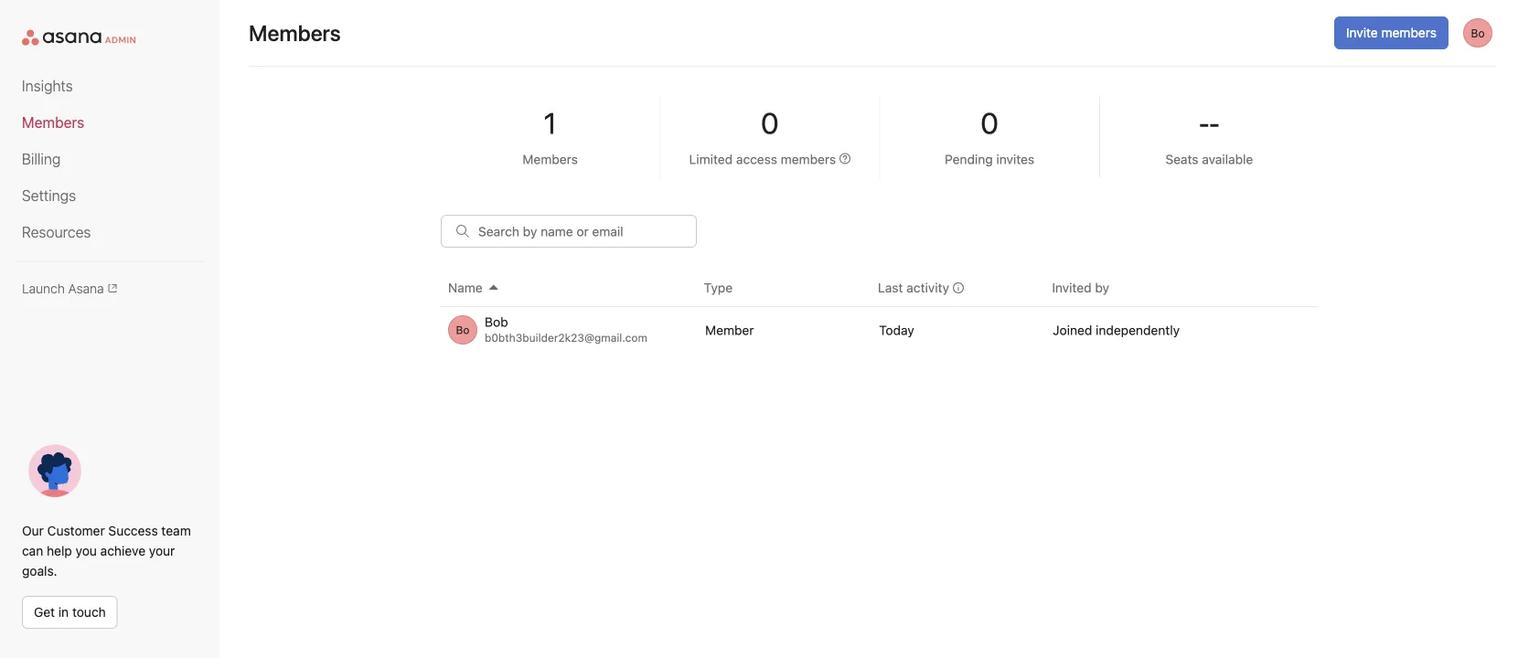 Task type: locate. For each thing, give the bounding box(es) containing it.
available
[[1202, 152, 1254, 167]]

invited by
[[1052, 280, 1110, 295]]

2 vertical spatial members
[[523, 152, 578, 167]]

0 vertical spatial members
[[249, 20, 341, 46]]

bo left bob
[[456, 324, 470, 337]]

get
[[34, 605, 55, 620]]

our
[[22, 524, 44, 539]]

invited
[[1052, 280, 1092, 295]]

team
[[161, 524, 191, 539]]

limited access members
[[689, 152, 836, 167]]

0 up limited access members
[[761, 106, 779, 140]]

member
[[705, 323, 754, 338]]

1
[[544, 106, 557, 140]]

joined
[[1053, 323, 1093, 338]]

members link
[[22, 112, 198, 134]]

bob
[[485, 314, 508, 330]]

1 vertical spatial bo
[[456, 324, 470, 337]]

members
[[249, 20, 341, 46], [22, 114, 84, 131], [523, 152, 578, 167]]

success
[[108, 524, 158, 539]]

seats
[[1166, 152, 1199, 167]]

0 vertical spatial members
[[1382, 25, 1437, 40]]

our customer success team can help you achieve your goals.
[[22, 524, 191, 579]]

2 horizontal spatial members
[[523, 152, 578, 167]]

members inside button
[[1382, 25, 1437, 40]]

launch
[[22, 281, 65, 296]]

bob b0bth3builder2k23@gmail.com
[[485, 314, 648, 344]]

0 for invites
[[981, 106, 999, 140]]

insights
[[22, 77, 73, 95]]

0 horizontal spatial members
[[781, 152, 836, 167]]

invites
[[997, 152, 1035, 167]]

0 up 'pending invites'
[[981, 106, 999, 140]]

1 horizontal spatial bo
[[1472, 27, 1485, 39]]

1 0 from the left
[[761, 106, 779, 140]]

1 horizontal spatial members
[[1382, 25, 1437, 40]]

bo right invite members button
[[1472, 27, 1485, 39]]

0
[[761, 106, 779, 140], [981, 106, 999, 140]]

type
[[704, 280, 733, 295]]

get in touch
[[34, 605, 106, 620]]

1 horizontal spatial 0
[[981, 106, 999, 140]]

can
[[22, 544, 43, 559]]

1 horizontal spatial members
[[249, 20, 341, 46]]

launch asana link
[[22, 281, 198, 296]]

name button
[[448, 278, 704, 298]]

invite
[[1347, 25, 1378, 40]]

members
[[1382, 25, 1437, 40], [781, 152, 836, 167]]

members right invite
[[1382, 25, 1437, 40]]

0 horizontal spatial members
[[22, 114, 84, 131]]

bo
[[1472, 27, 1485, 39], [456, 324, 470, 337]]

0 horizontal spatial 0
[[761, 106, 779, 140]]

last
[[878, 280, 903, 295]]

asana
[[68, 281, 104, 296]]

2 0 from the left
[[981, 106, 999, 140]]

members right access
[[781, 152, 836, 167]]



Task type: vqa. For each thing, say whether or not it's contained in the screenshot.
Search by name or email TEXT BOX
yes



Task type: describe. For each thing, give the bounding box(es) containing it.
╌
[[1201, 106, 1219, 140]]

1 vertical spatial members
[[22, 114, 84, 131]]

settings link
[[22, 185, 198, 207]]

pending invites
[[945, 152, 1035, 167]]

invite members
[[1347, 25, 1437, 40]]

launch asana
[[22, 281, 104, 296]]

last activity
[[878, 280, 950, 295]]

you
[[76, 544, 97, 559]]

get in touch button
[[22, 596, 118, 629]]

customer
[[47, 524, 105, 539]]

0 horizontal spatial bo
[[456, 324, 470, 337]]

joined independently
[[1053, 323, 1180, 338]]

activity
[[907, 280, 950, 295]]

independently
[[1096, 323, 1180, 338]]

by
[[1095, 280, 1110, 295]]

help
[[47, 544, 72, 559]]

0 vertical spatial bo
[[1472, 27, 1485, 39]]

insights link
[[22, 75, 198, 97]]

Search by name or email text field
[[441, 215, 697, 248]]

billing
[[22, 150, 61, 168]]

your
[[149, 544, 175, 559]]

0 for access
[[761, 106, 779, 140]]

pending
[[945, 152, 993, 167]]

goals.
[[22, 564, 57, 579]]

today
[[879, 323, 915, 338]]

name
[[448, 280, 483, 295]]

resources link
[[22, 221, 198, 243]]

in
[[58, 605, 69, 620]]

invite members button
[[1335, 16, 1449, 49]]

seats available
[[1166, 152, 1254, 167]]

1 vertical spatial members
[[781, 152, 836, 167]]

b0bth3builder2k23@gmail.com
[[485, 331, 648, 344]]

limited
[[689, 152, 733, 167]]

access
[[736, 152, 778, 167]]

resources
[[22, 224, 91, 241]]

last activity button
[[878, 278, 1049, 298]]

settings
[[22, 187, 76, 204]]

touch
[[72, 605, 106, 620]]

billing link
[[22, 148, 198, 170]]

achieve
[[100, 544, 146, 559]]



